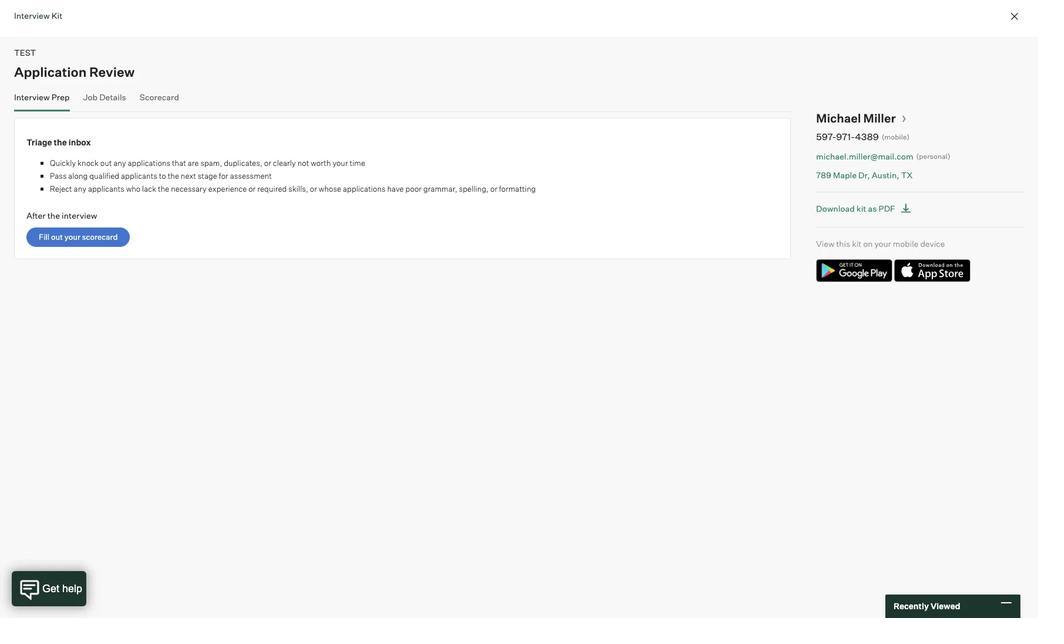 Task type: locate. For each thing, give the bounding box(es) containing it.
the right 'after'
[[47, 211, 60, 221]]

assessment
[[230, 171, 272, 181]]

your down the interview
[[65, 232, 80, 242]]

1 horizontal spatial out
[[100, 159, 112, 168]]

interview left prep
[[14, 92, 50, 102]]

recently
[[894, 602, 929, 612]]

1 horizontal spatial your
[[333, 159, 348, 168]]

poor
[[406, 184, 422, 194]]

the
[[54, 137, 67, 147], [168, 171, 179, 181], [158, 184, 169, 194], [47, 211, 60, 221]]

applicants up who
[[121, 171, 157, 181]]

any
[[113, 159, 126, 168], [74, 184, 86, 194]]

your inside the quickly knock out any applications that are spam, duplicates, or clearly not worth your time pass along qualified applicants to the next stage for assessment reject any applicants who lack the necessary experience or required skills, or whose applications have poor grammar, spelling, or formatting
[[333, 159, 348, 168]]

1 vertical spatial any
[[74, 184, 86, 194]]

kit
[[51, 11, 62, 21]]

download kit as pdf link
[[816, 201, 915, 216]]

mobile
[[893, 239, 919, 249]]

scorecard
[[82, 232, 118, 242]]

whose
[[319, 184, 341, 194]]

0 horizontal spatial out
[[51, 232, 63, 242]]

any down along
[[74, 184, 86, 194]]

0 horizontal spatial your
[[65, 232, 80, 242]]

applicants down qualified
[[88, 184, 124, 194]]

job details
[[83, 92, 126, 102]]

clearly
[[273, 159, 296, 168]]

applicants
[[121, 171, 157, 181], [88, 184, 124, 194]]

out up qualified
[[100, 159, 112, 168]]

0 vertical spatial interview
[[14, 11, 50, 21]]

lack
[[142, 184, 156, 194]]

interview left kit
[[14, 11, 50, 21]]

download
[[816, 203, 855, 213]]

on
[[863, 239, 873, 249]]

application
[[14, 64, 87, 80]]

interview
[[62, 211, 97, 221]]

recently viewed
[[894, 602, 960, 612]]

as
[[868, 203, 877, 213]]

qualified
[[89, 171, 119, 181]]

your right the on
[[875, 239, 891, 249]]

789 maple dr, austin, tx
[[816, 170, 913, 180]]

duplicates,
[[224, 159, 262, 168]]

viewed
[[931, 602, 960, 612]]

are
[[188, 159, 199, 168]]

1 interview from the top
[[14, 11, 50, 21]]

1 vertical spatial applicants
[[88, 184, 124, 194]]

your
[[333, 159, 348, 168], [65, 232, 80, 242], [875, 239, 891, 249]]

1 horizontal spatial any
[[113, 159, 126, 168]]

device
[[920, 239, 945, 249]]

review
[[89, 64, 135, 80]]

or
[[264, 159, 271, 168], [248, 184, 256, 194], [310, 184, 317, 194], [490, 184, 497, 194]]

application review
[[14, 64, 135, 80]]

necessary
[[171, 184, 207, 194]]

fill
[[39, 232, 49, 242]]

for
[[219, 171, 228, 181]]

triage
[[26, 137, 52, 147]]

out right fill
[[51, 232, 63, 242]]

this
[[836, 239, 850, 249]]

applications down time
[[343, 184, 386, 194]]

1 vertical spatial interview
[[14, 92, 50, 102]]

dr,
[[859, 170, 870, 180]]

1 vertical spatial out
[[51, 232, 63, 242]]

fill out your scorecard
[[39, 232, 118, 242]]

kit left the on
[[852, 239, 861, 249]]

details
[[99, 92, 126, 102]]

or down assessment
[[248, 184, 256, 194]]

789
[[816, 170, 831, 180]]

to
[[159, 171, 166, 181]]

kit left the as
[[857, 203, 866, 213]]

out
[[100, 159, 112, 168], [51, 232, 63, 242]]

michael
[[816, 111, 861, 125]]

your left time
[[333, 159, 348, 168]]

interview prep
[[14, 92, 70, 102]]

1 vertical spatial applications
[[343, 184, 386, 194]]

experience
[[208, 184, 247, 194]]

0 horizontal spatial applications
[[128, 159, 170, 168]]

any up qualified
[[113, 159, 126, 168]]

1 vertical spatial kit
[[852, 239, 861, 249]]

or left clearly in the top of the page
[[264, 159, 271, 168]]

kit
[[857, 203, 866, 213], [852, 239, 861, 249]]

grammar,
[[423, 184, 457, 194]]

applications
[[128, 159, 170, 168], [343, 184, 386, 194]]

quickly knock out any applications that are spam, duplicates, or clearly not worth your time pass along qualified applicants to the next stage for assessment reject any applicants who lack the necessary experience or required skills, or whose applications have poor grammar, spelling, or formatting
[[50, 159, 536, 194]]

interview
[[14, 11, 50, 21], [14, 92, 50, 102]]

interview prep link
[[14, 92, 70, 109]]

971-
[[836, 131, 855, 143]]

out inside the quickly knock out any applications that are spam, duplicates, or clearly not worth your time pass along qualified applicants to the next stage for assessment reject any applicants who lack the necessary experience or required skills, or whose applications have poor grammar, spelling, or formatting
[[100, 159, 112, 168]]

view this kit on your mobile device
[[816, 239, 945, 249]]

applications up to
[[128, 159, 170, 168]]

2 interview from the top
[[14, 92, 50, 102]]

formatting
[[499, 184, 536, 194]]

job details link
[[83, 92, 126, 109]]

along
[[68, 171, 88, 181]]

0 vertical spatial out
[[100, 159, 112, 168]]



Task type: vqa. For each thing, say whether or not it's contained in the screenshot.
Triage
yes



Task type: describe. For each thing, give the bounding box(es) containing it.
quickly
[[50, 159, 76, 168]]

prep
[[51, 92, 70, 102]]

789 maple dr, austin, tx link
[[816, 170, 963, 181]]

0 vertical spatial kit
[[857, 203, 866, 213]]

michael miller link
[[816, 111, 907, 125]]

0 vertical spatial applicants
[[121, 171, 157, 181]]

or right skills,
[[310, 184, 317, 194]]

scorecard
[[140, 92, 179, 102]]

597-
[[816, 131, 836, 143]]

0 horizontal spatial any
[[74, 184, 86, 194]]

close image
[[1008, 9, 1022, 23]]

inbox
[[69, 137, 91, 147]]

the right to
[[168, 171, 179, 181]]

time
[[350, 159, 365, 168]]

michael miller 597-971-4389 (mobile)
[[816, 111, 910, 143]]

job
[[83, 92, 98, 102]]

knock
[[78, 159, 99, 168]]

worth
[[311, 159, 331, 168]]

interview for interview kit
[[14, 11, 50, 21]]

reject
[[50, 184, 72, 194]]

skills,
[[288, 184, 308, 194]]

interview kit
[[14, 11, 62, 21]]

after the interview
[[26, 211, 97, 221]]

or right "spelling,"
[[490, 184, 497, 194]]

scorecard link
[[140, 92, 179, 109]]

interview for interview prep
[[14, 92, 50, 102]]

2 horizontal spatial your
[[875, 239, 891, 249]]

pass
[[50, 171, 67, 181]]

(personal)
[[916, 152, 950, 161]]

next
[[181, 171, 196, 181]]

spelling,
[[459, 184, 489, 194]]

4389
[[855, 131, 879, 143]]

austin,
[[872, 170, 899, 180]]

michael.miller@mail.com (personal)
[[816, 151, 950, 161]]

michael.miller@mail.com
[[816, 151, 913, 161]]

0 vertical spatial applications
[[128, 159, 170, 168]]

the down to
[[158, 184, 169, 194]]

stage
[[198, 171, 217, 181]]

maple
[[833, 170, 857, 180]]

fill out your scorecard link
[[26, 228, 130, 247]]

michael.miller@mail.com link
[[816, 151, 913, 162]]

view
[[816, 239, 835, 249]]

spam,
[[200, 159, 222, 168]]

tx
[[901, 170, 913, 180]]

1 horizontal spatial applications
[[343, 184, 386, 194]]

pdf
[[879, 203, 895, 213]]

download kit as pdf
[[816, 203, 895, 213]]

(mobile)
[[882, 133, 910, 142]]

the left inbox
[[54, 137, 67, 147]]

test
[[14, 48, 36, 58]]

required
[[257, 184, 287, 194]]

who
[[126, 184, 140, 194]]

miller
[[863, 111, 896, 125]]

0 vertical spatial any
[[113, 159, 126, 168]]

have
[[387, 184, 404, 194]]

not
[[298, 159, 309, 168]]

out inside fill out your scorecard link
[[51, 232, 63, 242]]

after
[[26, 211, 46, 221]]

that
[[172, 159, 186, 168]]

triage the inbox
[[26, 137, 91, 147]]



